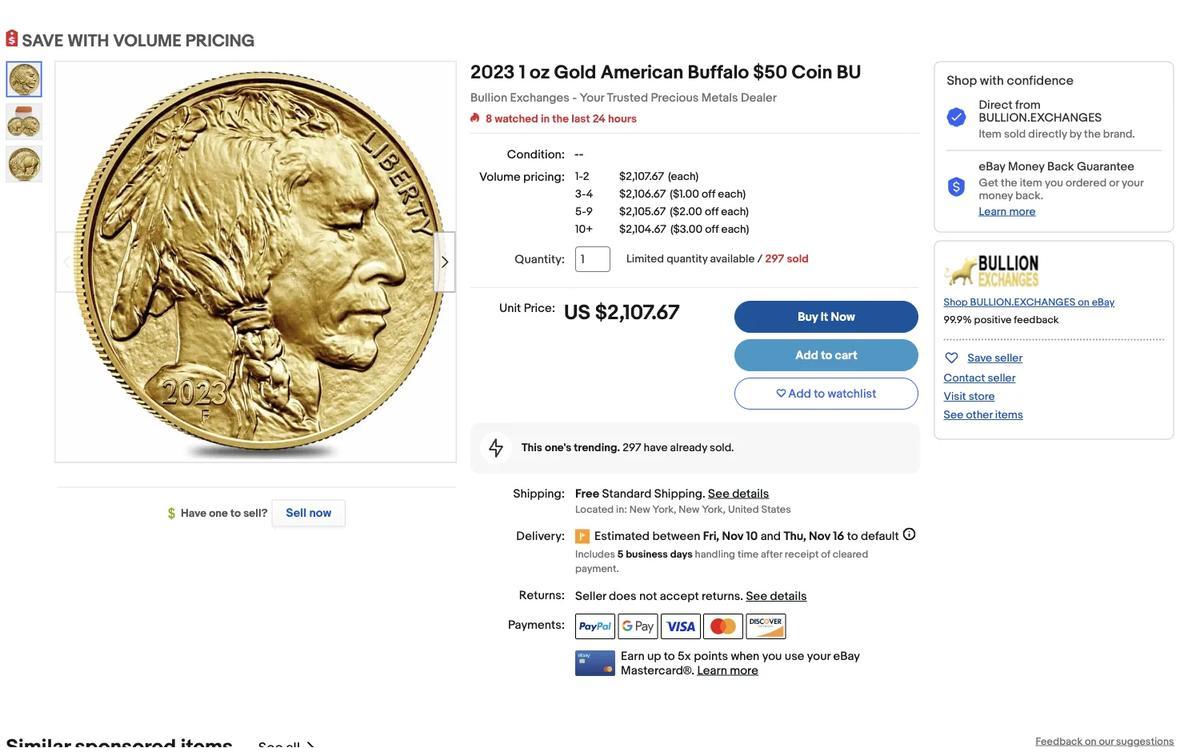 Task type: vqa. For each thing, say whether or not it's contained in the screenshot.
sold.
yes



Task type: describe. For each thing, give the bounding box(es) containing it.
us $2,107.67
[[564, 301, 680, 326]]

confidence
[[1007, 73, 1074, 89]]

$2,105.67
[[620, 205, 666, 219]]

direct
[[979, 98, 1013, 112]]

estimated
[[595, 530, 650, 544]]

save seller button
[[944, 349, 1023, 367]]

coin
[[792, 61, 833, 84]]

Quantity: text field
[[576, 247, 611, 272]]

with details__icon image for ebay money back guarantee
[[947, 177, 967, 197]]

5-
[[576, 205, 587, 219]]

accept
[[660, 590, 699, 604]]

contact
[[944, 372, 986, 385]]

2023 1 oz gold american buffalo $50 coin bu - picture 1 of 3 image
[[56, 60, 456, 461]]

8
[[486, 112, 493, 126]]

delivery alert flag image
[[576, 530, 595, 546]]

free
[[576, 487, 600, 501]]

earn up to 5x points when you use your ebay mastercard®.
[[621, 649, 860, 678]]

/
[[758, 253, 763, 266]]

shop for shop bullion.exchanges on ebay
[[944, 296, 968, 309]]

0 vertical spatial see details link
[[709, 487, 770, 501]]

returns
[[702, 590, 741, 604]]

volume pricing:
[[479, 170, 565, 184]]

sell?
[[243, 507, 268, 521]]

to right the one on the bottom
[[231, 507, 241, 521]]

0 vertical spatial on
[[1078, 296, 1090, 309]]

feedback on our suggestions link
[[1036, 736, 1175, 748]]

shipping:
[[514, 487, 565, 501]]

1 horizontal spatial see
[[746, 590, 768, 604]]

google pay image
[[618, 614, 658, 640]]

contact seller visit store see other items
[[944, 372, 1024, 422]]

exchanges
[[510, 90, 570, 105]]

have
[[644, 442, 668, 455]]

us $2,107.67 main content
[[471, 61, 921, 678]]

one
[[209, 507, 228, 521]]

1 vertical spatial $2,107.67
[[595, 301, 680, 326]]

1 vertical spatial ebay
[[1092, 296, 1115, 309]]

shop with confidence
[[947, 73, 1074, 89]]

bullion.exchanges inside the direct from bullion.exchanges item sold directly by the brand.
[[979, 110, 1103, 125]]

to inside 'link'
[[822, 348, 833, 363]]

add for add to cart
[[796, 348, 819, 363]]

more inside ebay money back guarantee get the item you ordered or your money back. learn more
[[1010, 205, 1036, 218]]

visa image
[[661, 614, 701, 640]]

between
[[653, 530, 701, 544]]

5
[[618, 548, 624, 561]]

brand.
[[1104, 127, 1136, 141]]

1 vertical spatial see details link
[[746, 590, 807, 604]]

you inside ebay money back guarantee get the item you ordered or your money back. learn more
[[1045, 176, 1064, 190]]

0 vertical spatial $2,107.67
[[620, 170, 664, 183]]

1-2
[[576, 170, 590, 183]]

learn inside the us $2,107.67 main content
[[698, 664, 728, 678]]

0 vertical spatial learn more link
[[979, 205, 1036, 218]]

see for details
[[709, 487, 730, 501]]

days
[[671, 548, 693, 561]]

money
[[979, 189, 1014, 202]]

not
[[640, 590, 658, 604]]

volume
[[113, 31, 182, 52]]

cleared
[[833, 548, 869, 561]]

4
[[587, 187, 594, 201]]

volume
[[479, 170, 521, 184]]

condition:
[[507, 148, 565, 162]]

item
[[979, 127, 1002, 141]]

seller for contact
[[988, 372, 1016, 385]]

trusted
[[607, 90, 649, 105]]

ebay money back guarantee get the item you ordered or your money back. learn more
[[979, 159, 1144, 218]]

now
[[831, 310, 856, 324]]

fri,
[[703, 530, 720, 544]]

feedback on our suggestions
[[1036, 736, 1175, 748]]

off for ($2.00
[[705, 205, 719, 219]]

your inside ebay money back guarantee get the item you ordered or your money back. learn more
[[1122, 176, 1144, 190]]

2023
[[471, 61, 515, 84]]

dollar sign image
[[168, 508, 181, 521]]

2 new from the left
[[679, 504, 700, 516]]

1 vertical spatial bullion.exchanges
[[971, 296, 1076, 309]]

($1.00
[[670, 187, 700, 201]]

to inside earn up to 5x points when you use your ebay mastercard®.
[[664, 649, 675, 664]]

(each)
[[668, 170, 699, 183]]

1
[[519, 61, 526, 84]]

direct from bullion.exchanges item sold directly by the brand.
[[979, 98, 1136, 141]]

item direct from brand image
[[944, 255, 1040, 288]]

seller
[[576, 590, 607, 604]]

use
[[785, 649, 805, 664]]

quantity:
[[515, 252, 565, 267]]

american
[[601, 61, 684, 84]]

--
[[575, 147, 584, 161]]

this one's trending. 297 have already sold.
[[522, 442, 734, 455]]

one's
[[545, 442, 572, 455]]

limited quantity available / 297 sold
[[627, 253, 809, 266]]

ordered
[[1066, 176, 1107, 190]]

1 nov from the left
[[722, 530, 744, 544]]

99.9%
[[944, 314, 972, 326]]

get
[[979, 176, 999, 190]]

off for ($1.00
[[702, 187, 716, 201]]

1 vertical spatial on
[[1086, 736, 1097, 748]]

the inside main content
[[553, 112, 569, 126]]

save seller
[[968, 352, 1023, 365]]

add to cart
[[796, 348, 858, 363]]

trending.
[[574, 442, 621, 455]]

add for add to watchlist
[[789, 387, 812, 401]]

($2.00
[[670, 205, 703, 219]]

back
[[1048, 159, 1075, 174]]

buy it now
[[798, 310, 856, 324]]

1 york, from the left
[[653, 504, 677, 516]]

to right 16 at the right
[[848, 530, 859, 544]]

add to watchlist
[[789, 387, 877, 401]]

standard
[[602, 487, 652, 501]]

receipt
[[785, 548, 819, 561]]

1 vertical spatial 297
[[623, 442, 642, 455]]

each) for $2,105.67 ($2.00 off each)
[[721, 205, 749, 219]]

bu
[[837, 61, 862, 84]]

picture 1 of 3 image
[[8, 63, 40, 96]]

with details__icon image for direct from bullion.exchanges
[[947, 108, 967, 128]]

hours
[[608, 112, 637, 126]]

master card image
[[704, 614, 744, 640]]

by
[[1070, 127, 1082, 141]]

picture 3 of 3 image
[[7, 147, 41, 181]]

save
[[22, 31, 64, 52]]

includes 5 business days
[[576, 548, 693, 561]]

already
[[671, 442, 708, 455]]

8 watched in the last 24 hours
[[486, 112, 637, 126]]

united
[[728, 504, 759, 516]]

24
[[593, 112, 606, 126]]

visit store link
[[944, 390, 995, 404]]



Task type: locate. For each thing, give the bounding box(es) containing it.
- left your
[[573, 90, 577, 105]]

see up united
[[709, 487, 730, 501]]

1 horizontal spatial you
[[1045, 176, 1064, 190]]

new down shipping
[[679, 504, 700, 516]]

1 horizontal spatial details
[[771, 590, 807, 604]]

positive
[[975, 314, 1012, 326]]

0 vertical spatial shop
[[947, 73, 978, 89]]

other
[[967, 409, 993, 422]]

1 vertical spatial seller
[[988, 372, 1016, 385]]

1-
[[576, 170, 583, 183]]

1 vertical spatial sold
[[787, 253, 809, 266]]

details up united
[[733, 487, 770, 501]]

your inside earn up to 5x points when you use your ebay mastercard®.
[[808, 649, 831, 664]]

1 horizontal spatial more
[[1010, 205, 1036, 218]]

this
[[522, 442, 543, 455]]

0 horizontal spatial the
[[553, 112, 569, 126]]

0 horizontal spatial new
[[630, 504, 651, 516]]

None text field
[[259, 740, 300, 748]]

1 vertical spatial .
[[741, 590, 744, 604]]

and
[[761, 530, 781, 544]]

0 vertical spatial your
[[1122, 176, 1144, 190]]

with details__icon image left 'this'
[[489, 439, 504, 458]]

1 vertical spatial more
[[730, 664, 759, 678]]

see for other
[[944, 409, 964, 422]]

1 horizontal spatial sold
[[1005, 127, 1026, 141]]

$2,107.67
[[620, 170, 664, 183], [595, 301, 680, 326]]

discover image
[[747, 614, 787, 640]]

details up the discover image
[[771, 590, 807, 604]]

pricing:
[[524, 170, 565, 184]]

off right ($1.00
[[702, 187, 716, 201]]

last
[[572, 112, 590, 126]]

to inside button
[[814, 387, 825, 401]]

shop up 99.9%
[[944, 296, 968, 309]]

seller down save seller
[[988, 372, 1016, 385]]

us
[[564, 301, 591, 326]]

bullion.exchanges up feedback
[[971, 296, 1076, 309]]

0 horizontal spatial details
[[733, 487, 770, 501]]

more down back.
[[1010, 205, 1036, 218]]

item
[[1020, 176, 1043, 190]]

with details__icon image left item
[[947, 108, 967, 128]]

see
[[944, 409, 964, 422], [709, 487, 730, 501], [746, 590, 768, 604]]

$2,106.67 ($1.00 off each)
[[620, 187, 746, 201]]

in
[[541, 112, 550, 126]]

your right the or
[[1122, 176, 1144, 190]]

0 vertical spatial you
[[1045, 176, 1064, 190]]

1 vertical spatial your
[[808, 649, 831, 664]]

limited
[[627, 253, 664, 266]]

delivery:
[[517, 530, 565, 544]]

details inside free standard shipping . see details located in: new york, new york, united states
[[733, 487, 770, 501]]

nov up of
[[809, 530, 831, 544]]

0 vertical spatial the
[[553, 112, 569, 126]]

297
[[766, 253, 785, 266], [623, 442, 642, 455]]

0 vertical spatial with details__icon image
[[947, 108, 967, 128]]

1 vertical spatial each)
[[721, 205, 749, 219]]

time
[[738, 548, 759, 561]]

after
[[761, 548, 783, 561]]

1 horizontal spatial york,
[[702, 504, 726, 516]]

0 vertical spatial bullion.exchanges
[[979, 110, 1103, 125]]

learn more link down the money
[[979, 205, 1036, 218]]

directly
[[1029, 127, 1068, 141]]

1 vertical spatial add
[[789, 387, 812, 401]]

see inside free standard shipping . see details located in: new york, new york, united states
[[709, 487, 730, 501]]

. up fri,
[[703, 487, 706, 501]]

handling
[[695, 548, 736, 561]]

$2,107.67 up $2,106.67
[[620, 170, 664, 183]]

$2,104.67
[[620, 223, 667, 236]]

york, up fri,
[[702, 504, 726, 516]]

1 horizontal spatial learn more link
[[979, 205, 1036, 218]]

the right get
[[1001, 176, 1018, 190]]

1 horizontal spatial 297
[[766, 253, 785, 266]]

each) for $2,104.67 ($3.00 off each)
[[722, 223, 750, 236]]

2 vertical spatial see
[[746, 590, 768, 604]]

10
[[746, 530, 758, 544]]

shop left with
[[947, 73, 978, 89]]

more right 'points'
[[730, 664, 759, 678]]

paypal image
[[576, 614, 616, 640]]

0 horizontal spatial sold
[[787, 253, 809, 266]]

2 horizontal spatial the
[[1085, 127, 1101, 141]]

the right in on the left top of page
[[553, 112, 569, 126]]

1 horizontal spatial new
[[679, 504, 700, 516]]

gold
[[554, 61, 597, 84]]

seller does not accept returns . see details
[[576, 590, 807, 604]]

2 horizontal spatial ebay
[[1092, 296, 1115, 309]]

cart
[[835, 348, 858, 363]]

0 vertical spatial 297
[[766, 253, 785, 266]]

learn more link
[[979, 205, 1036, 218], [698, 664, 759, 678]]

1 vertical spatial details
[[771, 590, 807, 604]]

sold.
[[710, 442, 734, 455]]

0 vertical spatial details
[[733, 487, 770, 501]]

0 vertical spatial add
[[796, 348, 819, 363]]

feedback
[[1036, 736, 1083, 748]]

more inside the us $2,107.67 main content
[[730, 664, 759, 678]]

see other items link
[[944, 409, 1024, 422]]

0 horizontal spatial ebay
[[834, 649, 860, 664]]

you
[[1045, 176, 1064, 190], [763, 649, 782, 664]]

0 horizontal spatial learn
[[698, 664, 728, 678]]

you inside earn up to 5x points when you use your ebay mastercard®.
[[763, 649, 782, 664]]

with details__icon image inside the us $2,107.67 main content
[[489, 439, 504, 458]]

1 horizontal spatial nov
[[809, 530, 831, 544]]

2 vertical spatial each)
[[722, 223, 750, 236]]

when
[[731, 649, 760, 664]]

1 vertical spatial the
[[1085, 127, 1101, 141]]

the inside ebay money back guarantee get the item you ordered or your money back. learn more
[[1001, 176, 1018, 190]]

buy it now link
[[735, 301, 919, 333]]

oz
[[530, 61, 550, 84]]

0 vertical spatial .
[[703, 487, 706, 501]]

learn
[[979, 205, 1007, 218], [698, 664, 728, 678]]

learn right 5x
[[698, 664, 728, 678]]

the
[[553, 112, 569, 126], [1085, 127, 1101, 141], [1001, 176, 1018, 190]]

guarantee
[[1077, 159, 1135, 174]]

points
[[694, 649, 729, 664]]

0 horizontal spatial more
[[730, 664, 759, 678]]

bullion
[[471, 90, 508, 105]]

seller right save
[[995, 352, 1023, 365]]

add down buy
[[796, 348, 819, 363]]

add inside 'link'
[[796, 348, 819, 363]]

0 horizontal spatial see
[[709, 487, 730, 501]]

thu,
[[784, 530, 807, 544]]

0 horizontal spatial .
[[703, 487, 706, 501]]

0 horizontal spatial nov
[[722, 530, 744, 544]]

0 vertical spatial more
[[1010, 205, 1036, 218]]

1 vertical spatial with details__icon image
[[947, 177, 967, 197]]

297 right the / at right
[[766, 253, 785, 266]]

york, down shipping
[[653, 504, 677, 516]]

our
[[1100, 736, 1115, 748]]

2 vertical spatial the
[[1001, 176, 1018, 190]]

0 horizontal spatial you
[[763, 649, 782, 664]]

sold
[[1005, 127, 1026, 141], [787, 253, 809, 266]]

quantity
[[667, 253, 708, 266]]

297 left the have
[[623, 442, 642, 455]]

add down add to cart 'link'
[[789, 387, 812, 401]]

it
[[821, 310, 829, 324]]

the right by
[[1085, 127, 1101, 141]]

store
[[969, 390, 995, 404]]

more
[[1010, 205, 1036, 218], [730, 664, 759, 678]]

2 york, from the left
[[702, 504, 726, 516]]

picture 2 of 3 image
[[7, 104, 41, 139]]

your
[[1122, 176, 1144, 190], [808, 649, 831, 664]]

sold right the / at right
[[787, 253, 809, 266]]

sold inside the us $2,107.67 main content
[[787, 253, 809, 266]]

off right ($2.00
[[705, 205, 719, 219]]

seller inside button
[[995, 352, 1023, 365]]

with details__icon image for this one's trending.
[[489, 439, 504, 458]]

0 vertical spatial learn
[[979, 205, 1007, 218]]

9
[[587, 205, 593, 219]]

see details link up the discover image
[[746, 590, 807, 604]]

york,
[[653, 504, 677, 516], [702, 504, 726, 516]]

99.9% positive feedback
[[944, 314, 1060, 326]]

$2,107.67 down limited
[[595, 301, 680, 326]]

0 horizontal spatial york,
[[653, 504, 677, 516]]

save with volume pricing
[[22, 31, 255, 52]]

2 vertical spatial off
[[705, 223, 719, 236]]

the inside the direct from bullion.exchanges item sold directly by the brand.
[[1085, 127, 1101, 141]]

buffalo
[[688, 61, 749, 84]]

see up the discover image
[[746, 590, 768, 604]]

to left cart
[[822, 348, 833, 363]]

shop for shop with confidence
[[947, 73, 978, 89]]

.
[[703, 487, 706, 501], [741, 590, 744, 604]]

0 vertical spatial sold
[[1005, 127, 1026, 141]]

watched
[[495, 112, 539, 126]]

see down visit
[[944, 409, 964, 422]]

- inside 2023 1 oz gold american buffalo $50 coin bu bullion exchanges - your trusted precious metals dealer
[[573, 90, 577, 105]]

0 vertical spatial ebay
[[979, 159, 1006, 174]]

does
[[609, 590, 637, 604]]

2 vertical spatial ebay
[[834, 649, 860, 664]]

sold right item
[[1005, 127, 1026, 141]]

1 vertical spatial see
[[709, 487, 730, 501]]

. inside free standard shipping . see details located in: new york, new york, united states
[[703, 487, 706, 501]]

see inside contact seller visit store see other items
[[944, 409, 964, 422]]

seller inside contact seller visit store see other items
[[988, 372, 1016, 385]]

with
[[67, 31, 109, 52]]

1 horizontal spatial .
[[741, 590, 744, 604]]

1 horizontal spatial your
[[1122, 176, 1144, 190]]

ebay mastercard image
[[576, 651, 616, 676]]

you left use
[[763, 649, 782, 664]]

0 vertical spatial see
[[944, 409, 964, 422]]

0 vertical spatial off
[[702, 187, 716, 201]]

- up 1-2
[[579, 147, 584, 161]]

now
[[309, 506, 332, 521]]

each) for $2,106.67 ($1.00 off each)
[[718, 187, 746, 201]]

with details__icon image
[[947, 108, 967, 128], [947, 177, 967, 197], [489, 439, 504, 458]]

see details link up united
[[709, 487, 770, 501]]

have one to sell?
[[181, 507, 268, 521]]

0 horizontal spatial 297
[[623, 442, 642, 455]]

add inside button
[[789, 387, 812, 401]]

states
[[762, 504, 791, 516]]

estimated between fri, nov 10 and thu, nov 16 to default
[[595, 530, 900, 544]]

10+
[[576, 223, 593, 236]]

shipping
[[655, 487, 703, 501]]

0 vertical spatial each)
[[718, 187, 746, 201]]

off for ($3.00
[[705, 223, 719, 236]]

nov left 10
[[722, 530, 744, 544]]

payment.
[[576, 563, 619, 575]]

earn
[[621, 649, 645, 664]]

1 vertical spatial you
[[763, 649, 782, 664]]

includes
[[576, 548, 616, 561]]

precious
[[651, 90, 699, 105]]

$2,107.67 (each)
[[620, 170, 699, 183]]

1 horizontal spatial learn
[[979, 205, 1007, 218]]

shop bullion.exchanges on ebay
[[944, 296, 1115, 309]]

5-9
[[576, 205, 593, 219]]

0 horizontal spatial learn more link
[[698, 664, 759, 678]]

1 vertical spatial shop
[[944, 296, 968, 309]]

0 vertical spatial seller
[[995, 352, 1023, 365]]

1 vertical spatial off
[[705, 205, 719, 219]]

learn more link down master card image
[[698, 664, 759, 678]]

ebay inside earn up to 5x points when you use your ebay mastercard®.
[[834, 649, 860, 664]]

1 horizontal spatial the
[[1001, 176, 1018, 190]]

0 horizontal spatial your
[[808, 649, 831, 664]]

you down back
[[1045, 176, 1064, 190]]

1 new from the left
[[630, 504, 651, 516]]

seller for save
[[995, 352, 1023, 365]]

each)
[[718, 187, 746, 201], [721, 205, 749, 219], [722, 223, 750, 236]]

2 horizontal spatial see
[[944, 409, 964, 422]]

- up the 1-
[[575, 147, 579, 161]]

your right use
[[808, 649, 831, 664]]

off right the ($3.00
[[705, 223, 719, 236]]

2 vertical spatial with details__icon image
[[489, 439, 504, 458]]

1 vertical spatial learn
[[698, 664, 728, 678]]

add
[[796, 348, 819, 363], [789, 387, 812, 401]]

default
[[861, 530, 900, 544]]

2 nov from the left
[[809, 530, 831, 544]]

suggestions
[[1117, 736, 1175, 748]]

available
[[711, 253, 755, 266]]

learn inside ebay money back guarantee get the item you ordered or your money back. learn more
[[979, 205, 1007, 218]]

3-
[[576, 187, 587, 201]]

sold inside the direct from bullion.exchanges item sold directly by the brand.
[[1005, 127, 1026, 141]]

located
[[576, 504, 614, 516]]

. up master card image
[[741, 590, 744, 604]]

metals
[[702, 90, 739, 105]]

from
[[1016, 98, 1041, 112]]

1 vertical spatial learn more link
[[698, 664, 759, 678]]

bullion.exchanges up directly
[[979, 110, 1103, 125]]

to left watchlist
[[814, 387, 825, 401]]

new right in:
[[630, 504, 651, 516]]

to left 5x
[[664, 649, 675, 664]]

1 horizontal spatial ebay
[[979, 159, 1006, 174]]

add to cart link
[[735, 339, 919, 371]]

with details__icon image left get
[[947, 177, 967, 197]]

($3.00
[[671, 223, 703, 236]]

sell now link
[[268, 500, 346, 527]]

learn down the money
[[979, 205, 1007, 218]]

ebay inside ebay money back guarantee get the item you ordered or your money back. learn more
[[979, 159, 1006, 174]]



